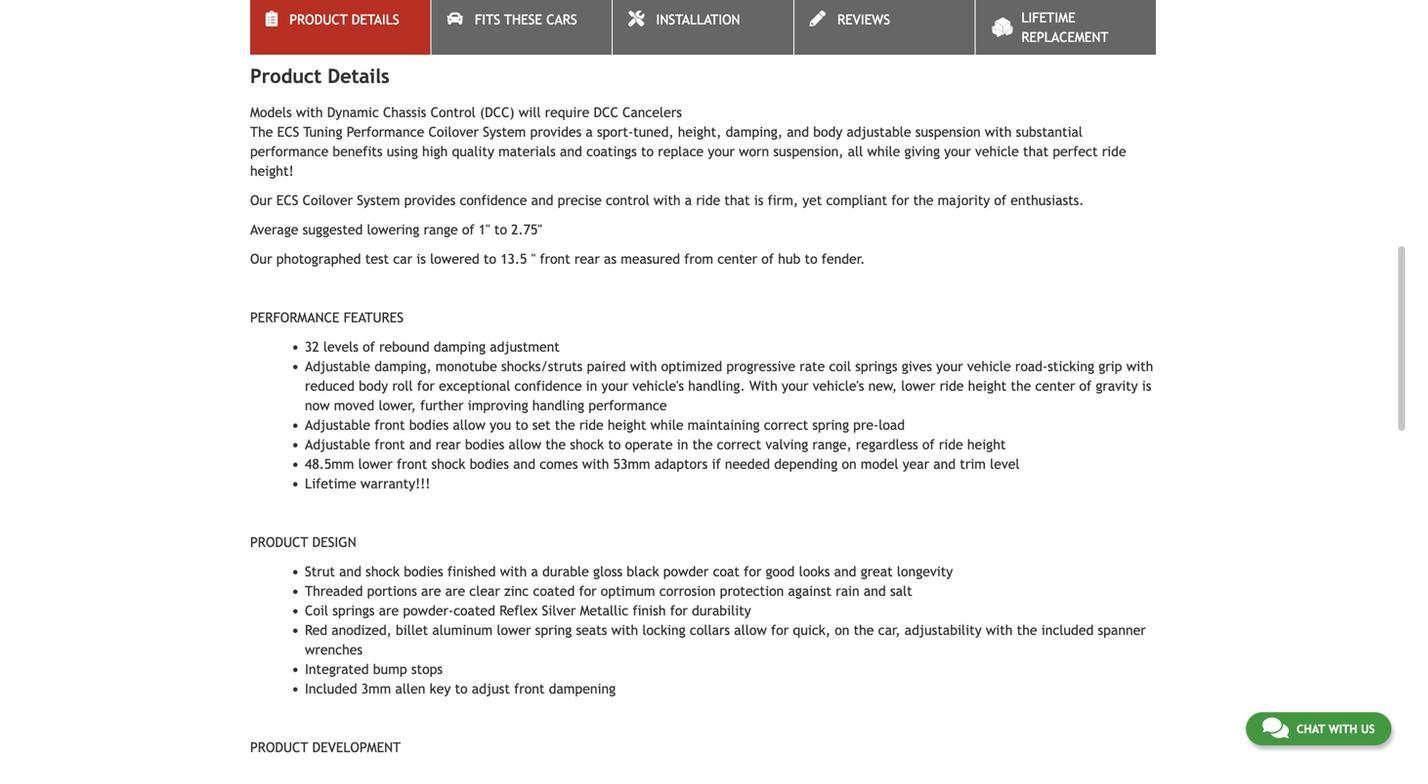 Task type: locate. For each thing, give the bounding box(es) containing it.
0 horizontal spatial performance
[[250, 144, 329, 159]]

1 vertical spatial is
[[417, 251, 426, 267]]

of left 1"
[[462, 222, 475, 238]]

0 vertical spatial body
[[814, 124, 843, 140]]

fits these cars
[[475, 12, 577, 27]]

body down "adjustable damping,"
[[359, 378, 388, 394]]

1 horizontal spatial a
[[586, 124, 593, 140]]

strut and shock bodies finished with a durable gloss black powder coat for good looks and great longevity threaded portions are are clear zinc coated for optimum corrosion protection against rain and salt coil springs are powder-coated reflex silver metallic finish for durability red anodized, billet aluminum lower spring seats with locking collars allow for quick, on the car, adjustability with the included spanner wrenches integrated bump stops included 3mm allen key to adjust front dampening
[[305, 564, 1146, 697]]

is inside 32 levels of rebound damping adjustment adjustable damping, monotube shocks/struts paired with optimized progressive rate coil springs gives your vehicle road-sticking grip with reduced body roll for exceptional confidence in your vehicle's handling. with your vehicle's new, lower ride height the center of gravity is now moved lower, further improving handling performance adjustable front bodies allow you to set the ride height while maintaining correct spring pre-load adjustable front and rear bodies allow the shock to operate in the correct valving range, regardless of ride height 48.5mm lower front shock bodies and comes with 53mm adaptors if needed depending on model year and trim level lifetime warranty!!!
[[1142, 378, 1152, 394]]

0 vertical spatial coilover
[[429, 124, 479, 140]]

0 vertical spatial on
[[842, 457, 857, 472]]

1 vertical spatial product
[[250, 740, 308, 756]]

1 vertical spatial performance
[[589, 398, 667, 414]]

on down range,
[[842, 457, 857, 472]]

2 horizontal spatial a
[[685, 193, 692, 208]]

our photographed test car is lowered to 13.5 " front rear as measured from center of hub to fender.
[[250, 251, 878, 267]]

dampening
[[549, 681, 616, 697]]

2 vehicle's from the left
[[813, 378, 865, 394]]

1 adjustable from the top
[[305, 417, 370, 433]]

adjustment
[[490, 339, 560, 355]]

set
[[532, 417, 551, 433]]

vehicle left the road-
[[968, 359, 1011, 374]]

your right gives at the right of page
[[937, 359, 963, 374]]

1 vertical spatial adjustable
[[305, 437, 370, 453]]

1 vertical spatial shock
[[432, 457, 466, 472]]

while down 'adjustable'
[[867, 144, 901, 159]]

1 product from the top
[[250, 535, 308, 550]]

included
[[305, 681, 357, 697]]

with right control
[[654, 193, 681, 208]]

0 vertical spatial adjustable
[[305, 417, 370, 433]]

to inside strut and shock bodies finished with a durable gloss black powder coat for good looks and great longevity threaded portions are are clear zinc coated for optimum corrosion protection against rain and salt coil springs are powder-coated reflex silver metallic finish for durability red anodized, billet aluminum lower spring seats with locking collars allow for quick, on the car, adjustability with the included spanner wrenches integrated bump stops included 3mm allen key to adjust front dampening
[[455, 681, 468, 697]]

rear down the further
[[436, 437, 461, 453]]

and up threaded
[[339, 564, 362, 580]]

spanner
[[1098, 623, 1146, 638]]

for exceptional
[[417, 378, 511, 394]]

0 vertical spatial product
[[250, 535, 308, 550]]

allow down the further
[[453, 417, 486, 433]]

1 vertical spatial correct
[[717, 437, 762, 453]]

body
[[814, 124, 843, 140], [359, 378, 388, 394]]

0 horizontal spatial center
[[718, 251, 758, 267]]

product left development
[[250, 740, 308, 756]]

hub
[[778, 251, 801, 267]]

ride right perfect
[[1102, 144, 1127, 159]]

1"
[[479, 222, 490, 238]]

allow
[[453, 417, 486, 433], [509, 437, 542, 453], [734, 623, 767, 638]]

1 vertical spatial rear
[[436, 437, 461, 453]]

0 vertical spatial lifetime
[[1022, 10, 1076, 25]]

models with dynamic chassis control (dcc) will require dcc cancelers
[[250, 105, 682, 120]]

correct up valving
[[764, 417, 809, 433]]

from
[[685, 251, 714, 267]]

1 horizontal spatial springs
[[856, 359, 898, 374]]

road-
[[1016, 359, 1048, 374]]

center down sticking
[[1036, 378, 1076, 394]]

0 horizontal spatial vehicle's
[[633, 378, 684, 394]]

0 vertical spatial performance
[[250, 144, 329, 159]]

0 horizontal spatial is
[[417, 251, 426, 267]]

1 horizontal spatial while
[[867, 144, 901, 159]]

new,
[[869, 378, 897, 394]]

0 vertical spatial while
[[867, 144, 901, 159]]

with right the "adjustability"
[[986, 623, 1013, 638]]

is
[[754, 193, 764, 208], [417, 251, 426, 267], [1142, 378, 1152, 394]]

adjustable down moved
[[305, 417, 370, 433]]

sticking
[[1048, 359, 1095, 374]]

range
[[424, 222, 458, 238]]

shock up portions
[[366, 564, 400, 580]]

bodies inside strut and shock bodies finished with a durable gloss black powder coat for good looks and great longevity threaded portions are are clear zinc coated for optimum corrosion protection against rain and salt coil springs are powder-coated reflex silver metallic finish for durability red anodized, billet aluminum lower spring seats with locking collars allow for quick, on the car, adjustability with the included spanner wrenches integrated bump stops included 3mm allen key to adjust front dampening
[[404, 564, 443, 580]]

finish
[[633, 603, 666, 619]]

of left hub
[[762, 251, 774, 267]]

1 horizontal spatial spring
[[813, 417, 849, 433]]

product details
[[290, 12, 399, 27], [250, 65, 390, 88]]

2 horizontal spatial allow
[[734, 623, 767, 638]]

control
[[431, 105, 476, 120]]

chassis
[[383, 105, 427, 120]]

2 vertical spatial allow
[[734, 623, 767, 638]]

0 horizontal spatial body
[[359, 378, 388, 394]]

2 vertical spatial shock
[[366, 564, 400, 580]]

2 vertical spatial lower
[[497, 623, 531, 638]]

that left firm, at right
[[725, 193, 750, 208]]

product development
[[250, 740, 401, 756]]

center inside 32 levels of rebound damping adjustment adjustable damping, monotube shocks/struts paired with optimized progressive rate coil springs gives your vehicle road-sticking grip with reduced body roll for exceptional confidence in your vehicle's handling. with your vehicle's new, lower ride height the center of gravity is now moved lower, further improving handling performance adjustable front bodies allow you to set the ride height while maintaining correct spring pre-load adjustable front and rear bodies allow the shock to operate in the correct valving range, regardless of ride height 48.5mm lower front shock bodies and comes with 53mm adaptors if needed depending on model year and trim level lifetime warranty!!!
[[1036, 378, 1076, 394]]

average suggested lowering range of 1" to 2.75"
[[250, 222, 547, 238]]

lifetime down 48.5mm
[[305, 476, 357, 492]]

in
[[586, 378, 598, 394], [677, 437, 689, 453]]

a inside the ecs tuning performance coilover system provides a sport-tuned, height, damping, and body adjustable suspension with substantial performance benefits using high quality materials and coatings to replace your worn suspension, all while giving your vehicle that perfect ride height!
[[586, 124, 593, 140]]

the
[[914, 193, 934, 208], [1011, 378, 1032, 394], [555, 417, 575, 433], [546, 437, 566, 453], [693, 437, 713, 453], [854, 623, 874, 638], [1017, 623, 1038, 638]]

and down the great
[[864, 584, 886, 599]]

coilover up suggested
[[303, 193, 353, 208]]

1 vertical spatial allow
[[509, 437, 542, 453]]

0 vertical spatial that
[[1023, 144, 1049, 159]]

0 horizontal spatial that
[[725, 193, 750, 208]]

replace
[[658, 144, 704, 159]]

on inside 32 levels of rebound damping adjustment adjustable damping, monotube shocks/struts paired with optimized progressive rate coil springs gives your vehicle road-sticking grip with reduced body roll for exceptional confidence in your vehicle's handling. with your vehicle's new, lower ride height the center of gravity is now moved lower, further improving handling performance adjustable front bodies allow you to set the ride height while maintaining correct spring pre-load adjustable front and rear bodies allow the shock to operate in the correct valving range, regardless of ride height 48.5mm lower front shock bodies and comes with 53mm adaptors if needed depending on model year and trim level lifetime warranty!!!
[[842, 457, 857, 472]]

shock inside strut and shock bodies finished with a durable gloss black powder coat for good looks and great longevity threaded portions are are clear zinc coated for optimum corrosion protection against rain and salt coil springs are powder-coated reflex silver metallic finish for durability red anodized, billet aluminum lower spring seats with locking collars allow for quick, on the car, adjustability with the included spanner wrenches integrated bump stops included 3mm allen key to adjust front dampening
[[366, 564, 400, 580]]

for right coat
[[744, 564, 762, 580]]

springs up anodized,
[[333, 603, 375, 619]]

billet
[[396, 623, 428, 638]]

1 horizontal spatial body
[[814, 124, 843, 140]]

confidence
[[460, 193, 527, 208], [515, 378, 582, 394]]

1 vertical spatial lifetime
[[305, 476, 357, 492]]

allow down durability
[[734, 623, 767, 638]]

1 vertical spatial spring
[[535, 623, 572, 638]]

vehicle down with substantial
[[976, 144, 1019, 159]]

1 vertical spatial in
[[677, 437, 689, 453]]

in up adaptors
[[677, 437, 689, 453]]

compliant
[[826, 193, 888, 208]]

system
[[483, 124, 526, 140]]

handling
[[533, 398, 585, 414]]

front inside strut and shock bodies finished with a durable gloss black powder coat for good looks and great longevity threaded portions are are clear zinc coated for optimum corrosion protection against rain and salt coil springs are powder-coated reflex silver metallic finish for durability red anodized, billet aluminum lower spring seats with locking collars allow for quick, on the car, adjustability with the included spanner wrenches integrated bump stops included 3mm allen key to adjust front dampening
[[514, 681, 545, 697]]

as
[[604, 251, 617, 267]]

shock up comes
[[570, 437, 604, 453]]

threaded
[[305, 584, 363, 599]]

design
[[312, 535, 356, 550]]

lowering
[[367, 222, 420, 238]]

lifetime up replacement
[[1022, 10, 1076, 25]]

lifetime inside lifetime replacement
[[1022, 10, 1076, 25]]

confidence up 1"
[[460, 193, 527, 208]]

performance down ecs on the left of the page
[[250, 144, 329, 159]]

the left the car,
[[854, 623, 874, 638]]

to left 13.5 "
[[484, 251, 497, 267]]

1 vertical spatial confidence
[[515, 378, 582, 394]]

1 horizontal spatial coilover
[[429, 124, 479, 140]]

lower
[[901, 378, 936, 394], [358, 457, 393, 472], [497, 623, 531, 638]]

to right key
[[455, 681, 468, 697]]

year
[[903, 457, 930, 472]]

performance
[[250, 310, 340, 326]]

of up "adjustable damping,"
[[363, 339, 375, 355]]

1 horizontal spatial correct
[[764, 417, 809, 433]]

us
[[1361, 722, 1375, 736]]

2 vertical spatial a
[[531, 564, 538, 580]]

springs inside 32 levels of rebound damping adjustment adjustable damping, monotube shocks/struts paired with optimized progressive rate coil springs gives your vehicle road-sticking grip with reduced body roll for exceptional confidence in your vehicle's handling. with your vehicle's new, lower ride height the center of gravity is now moved lower, further improving handling performance adjustable front bodies allow you to set the ride height while maintaining correct spring pre-load adjustable front and rear bodies allow the shock to operate in the correct valving range, regardless of ride height 48.5mm lower front shock bodies and comes with 53mm adaptors if needed depending on model year and trim level lifetime warranty!!!
[[856, 359, 898, 374]]

1 horizontal spatial that
[[1023, 144, 1049, 159]]

of right majority
[[995, 193, 1007, 208]]

confidence down shocks/struts
[[515, 378, 582, 394]]

0 vertical spatial vehicle
[[976, 144, 1019, 159]]

is left firm, at right
[[754, 193, 764, 208]]

vehicle inside 32 levels of rebound damping adjustment adjustable damping, monotube shocks/struts paired with optimized progressive rate coil springs gives your vehicle road-sticking grip with reduced body roll for exceptional confidence in your vehicle's handling. with your vehicle's new, lower ride height the center of gravity is now moved lower, further improving handling performance adjustable front bodies allow you to set the ride height while maintaining correct spring pre-load adjustable front and rear bodies allow the shock to operate in the correct valving range, regardless of ride height 48.5mm lower front shock bodies and comes with 53mm adaptors if needed depending on model year and trim level lifetime warranty!!!
[[968, 359, 1011, 374]]

the left included
[[1017, 623, 1038, 638]]

spring down silver
[[535, 623, 572, 638]]

to up with 53mm
[[608, 437, 621, 453]]

0 horizontal spatial coilover
[[303, 193, 353, 208]]

clear
[[470, 584, 500, 599]]

1 vertical spatial while
[[651, 417, 684, 433]]

1 vertical spatial center
[[1036, 378, 1076, 394]]

stops
[[411, 662, 443, 677]]

that down with substantial
[[1023, 144, 1049, 159]]

1 vertical spatial body
[[359, 378, 388, 394]]

and
[[787, 124, 809, 140], [560, 144, 582, 159], [531, 193, 554, 208], [409, 437, 432, 453], [513, 457, 536, 472], [934, 457, 956, 472], [339, 564, 362, 580], [834, 564, 857, 580], [864, 584, 886, 599]]

to down the tuned,
[[641, 144, 654, 159]]

0 horizontal spatial spring
[[535, 623, 572, 638]]

product details link
[[250, 0, 431, 55]]

0 vertical spatial spring
[[813, 417, 849, 433]]

replacement
[[1022, 29, 1109, 45]]

if
[[712, 457, 721, 472]]

ride down the ecs tuning performance coilover system provides a sport-tuned, height, damping, and body adjustable suspension with substantial performance benefits using high quality materials and coatings to replace your worn suspension, all while giving your vehicle that perfect ride height!
[[696, 193, 721, 208]]

suspension,
[[774, 144, 844, 159]]

of
[[995, 193, 1007, 208], [462, 222, 475, 238], [762, 251, 774, 267], [363, 339, 375, 355], [1080, 378, 1092, 394], [923, 437, 935, 453]]

1 vertical spatial height
[[608, 417, 647, 433]]

optimized
[[661, 359, 723, 374]]

1 vertical spatial springs
[[333, 603, 375, 619]]

a left sport-
[[586, 124, 593, 140]]

shocks/struts
[[501, 359, 583, 374]]

on right the quick,
[[835, 623, 850, 638]]

height!
[[250, 163, 294, 179]]

performance inside the ecs tuning performance coilover system provides a sport-tuned, height, damping, and body adjustable suspension with substantial performance benefits using high quality materials and coatings to replace your worn suspension, all while giving your vehicle that perfect ride height!
[[250, 144, 329, 159]]

0 horizontal spatial lower
[[358, 457, 393, 472]]

average
[[250, 222, 299, 238]]

1 vertical spatial vehicle
[[968, 359, 1011, 374]]

portions
[[367, 584, 417, 599]]

spring inside 32 levels of rebound damping adjustment adjustable damping, monotube shocks/struts paired with optimized progressive rate coil springs gives your vehicle road-sticking grip with reduced body roll for exceptional confidence in your vehicle's handling. with your vehicle's new, lower ride height the center of gravity is now moved lower, further improving handling performance adjustable front bodies allow you to set the ride height while maintaining correct spring pre-load adjustable front and rear bodies allow the shock to operate in the correct valving range, regardless of ride height 48.5mm lower front shock bodies and comes with 53mm adaptors if needed depending on model year and trim level lifetime warranty!!!
[[813, 417, 849, 433]]

center right from at the top of page
[[718, 251, 758, 267]]

quality
[[452, 144, 495, 159]]

0 horizontal spatial correct
[[717, 437, 762, 453]]

the left majority
[[914, 193, 934, 208]]

lifetime inside 32 levels of rebound damping adjustment adjustable damping, monotube shocks/struts paired with optimized progressive rate coil springs gives your vehicle road-sticking grip with reduced body roll for exceptional confidence in your vehicle's handling. with your vehicle's new, lower ride height the center of gravity is now moved lower, further improving handling performance adjustable front bodies allow you to set the ride height while maintaining correct spring pre-load adjustable front and rear bodies allow the shock to operate in the correct valving range, regardless of ride height 48.5mm lower front shock bodies and comes with 53mm adaptors if needed depending on model year and trim level lifetime warranty!!!
[[305, 476, 357, 492]]

0 horizontal spatial in
[[586, 378, 598, 394]]

correct up needed
[[717, 437, 762, 453]]

lower down reflex
[[497, 623, 531, 638]]

coilover
[[429, 124, 479, 140], [303, 193, 353, 208]]

looks
[[799, 564, 830, 580]]

a left durable
[[531, 564, 538, 580]]

(dcc)
[[480, 105, 515, 120]]

2 product from the top
[[250, 740, 308, 756]]

adjustable
[[847, 124, 912, 140]]

0 horizontal spatial rear
[[436, 437, 461, 453]]

1 horizontal spatial vehicle's
[[813, 378, 865, 394]]

your
[[708, 144, 735, 159], [945, 144, 971, 159], [937, 359, 963, 374], [602, 378, 629, 394], [782, 378, 809, 394]]

durable
[[543, 564, 589, 580]]

0 horizontal spatial lifetime
[[305, 476, 357, 492]]

to inside the ecs tuning performance coilover system provides a sport-tuned, height, damping, and body adjustable suspension with substantial performance benefits using high quality materials and coatings to replace your worn suspension, all while giving your vehicle that perfect ride height!
[[641, 144, 654, 159]]

grip
[[1099, 359, 1123, 374]]

0 vertical spatial height
[[968, 378, 1007, 394]]

1 horizontal spatial lower
[[497, 623, 531, 638]]

coated
[[454, 603, 495, 619]]

with up zinc
[[500, 564, 527, 580]]

vehicle's down rate coil
[[813, 378, 865, 394]]

adjustable up 48.5mm
[[305, 437, 370, 453]]

2 horizontal spatial lower
[[901, 378, 936, 394]]

will
[[519, 105, 541, 120]]

performance up operate
[[589, 398, 667, 414]]

confidence inside 32 levels of rebound damping adjustment adjustable damping, monotube shocks/struts paired with optimized progressive rate coil springs gives your vehicle road-sticking grip with reduced body roll for exceptional confidence in your vehicle's handling. with your vehicle's new, lower ride height the center of gravity is now moved lower, further improving handling performance adjustable front bodies allow you to set the ride height while maintaining correct spring pre-load adjustable front and rear bodies allow the shock to operate in the correct valving range, regardless of ride height 48.5mm lower front shock bodies and comes with 53mm adaptors if needed depending on model year and trim level lifetime warranty!!!
[[515, 378, 582, 394]]

while up operate
[[651, 417, 684, 433]]

allow down you to
[[509, 437, 542, 453]]

springs up "new,"
[[856, 359, 898, 374]]

metallic
[[580, 603, 629, 619]]

operate
[[625, 437, 673, 453]]

1 vertical spatial lower
[[358, 457, 393, 472]]

levels
[[323, 339, 359, 355]]

longevity
[[897, 564, 953, 580]]

reflex
[[500, 603, 538, 619]]

shock down the further
[[432, 457, 466, 472]]

1 horizontal spatial lifetime
[[1022, 10, 1076, 25]]

ride up trim
[[939, 437, 964, 453]]

to right hub
[[805, 251, 818, 267]]

2 horizontal spatial is
[[1142, 378, 1152, 394]]

vehicle inside the ecs tuning performance coilover system provides a sport-tuned, height, damping, and body adjustable suspension with substantial performance benefits using high quality materials and coatings to replace your worn suspension, all while giving your vehicle that perfect ride height!
[[976, 144, 1019, 159]]

1 horizontal spatial rear
[[575, 251, 600, 267]]

your right the with
[[782, 378, 809, 394]]

0 horizontal spatial a
[[531, 564, 538, 580]]

1 vertical spatial details
[[328, 65, 390, 88]]

in down 'paired'
[[586, 378, 598, 394]]

comes
[[540, 457, 578, 472]]

is right car
[[417, 251, 426, 267]]

are are
[[421, 584, 465, 599]]

0 vertical spatial a
[[586, 124, 593, 140]]

allow inside strut and shock bodies finished with a durable gloss black powder coat for good looks and great longevity threaded portions are are clear zinc coated for optimum corrosion protection against rain and salt coil springs are powder-coated reflex silver metallic finish for durability red anodized, billet aluminum lower spring seats with locking collars allow for quick, on the car, adjustability with the included spanner wrenches integrated bump stops included 3mm allen key to adjust front dampening
[[734, 623, 767, 638]]

range,
[[813, 437, 852, 453]]

product design
[[250, 535, 356, 550]]

2 adjustable from the top
[[305, 437, 370, 453]]

that
[[1023, 144, 1049, 159], [725, 193, 750, 208]]

vehicle's down optimized at the top of the page
[[633, 378, 684, 394]]

is right gravity
[[1142, 378, 1152, 394]]

seats
[[576, 623, 607, 638]]

1 horizontal spatial performance
[[589, 398, 667, 414]]

0 horizontal spatial springs
[[333, 603, 375, 619]]

1 horizontal spatial in
[[677, 437, 689, 453]]

product up strut
[[250, 535, 308, 550]]

and up the suspension,
[[787, 124, 809, 140]]

rate coil
[[800, 359, 851, 374]]

spring up range,
[[813, 417, 849, 433]]

benefits
[[333, 144, 383, 159]]

lower up warranty!!!
[[358, 457, 393, 472]]

require
[[545, 105, 590, 120]]

a down the ecs tuning performance coilover system provides a sport-tuned, height, damping, and body adjustable suspension with substantial performance benefits using high quality materials and coatings to replace your worn suspension, all while giving your vehicle that perfect ride height!
[[685, 193, 692, 208]]

0 horizontal spatial allow
[[453, 417, 486, 433]]

0 vertical spatial is
[[754, 193, 764, 208]]

0 vertical spatial allow
[[453, 417, 486, 433]]

product for product development
[[250, 740, 308, 756]]

damping
[[434, 339, 486, 355]]

gloss
[[593, 564, 623, 580]]

rear left as
[[575, 251, 600, 267]]

2 vertical spatial height
[[968, 437, 1006, 453]]

2 vertical spatial is
[[1142, 378, 1152, 394]]

of down sticking
[[1080, 378, 1092, 394]]

bodies
[[409, 417, 449, 433], [465, 437, 505, 453], [470, 457, 509, 472], [404, 564, 443, 580]]

zinc
[[504, 584, 529, 599]]

coilover down control
[[429, 124, 479, 140]]

1 horizontal spatial center
[[1036, 378, 1076, 394]]

1 horizontal spatial shock
[[432, 457, 466, 472]]

0 horizontal spatial while
[[651, 417, 684, 433]]

0 vertical spatial springs
[[856, 359, 898, 374]]

lower down gives at the right of page
[[901, 378, 936, 394]]

to
[[641, 144, 654, 159], [495, 222, 507, 238], [484, 251, 497, 267], [805, 251, 818, 267], [608, 437, 621, 453], [455, 681, 468, 697]]

2 horizontal spatial shock
[[570, 437, 604, 453]]

1 vertical spatial on
[[835, 623, 850, 638]]

0 horizontal spatial shock
[[366, 564, 400, 580]]



Task type: vqa. For each thing, say whether or not it's contained in the screenshot.
the top the works
no



Task type: describe. For each thing, give the bounding box(es) containing it.
our ecs
[[250, 193, 298, 208]]

1 vertical spatial a
[[685, 193, 692, 208]]

coil
[[305, 603, 328, 619]]

spring inside strut and shock bodies finished with a durable gloss black powder coat for good looks and great longevity threaded portions are are clear zinc coated for optimum corrosion protection against rain and salt coil springs are powder-coated reflex silver metallic finish for durability red anodized, billet aluminum lower spring seats with locking collars allow for quick, on the car, adjustability with the included spanner wrenches integrated bump stops included 3mm allen key to adjust front dampening
[[535, 623, 572, 638]]

rear inside 32 levels of rebound damping adjustment adjustable damping, monotube shocks/struts paired with optimized progressive rate coil springs gives your vehicle road-sticking grip with reduced body roll for exceptional confidence in your vehicle's handling. with your vehicle's new, lower ride height the center of gravity is now moved lower, further improving handling performance adjustable front bodies allow you to set the ride height while maintaining correct spring pre-load adjustable front and rear bodies allow the shock to operate in the correct valving range, regardless of ride height 48.5mm lower front shock bodies and comes with 53mm adaptors if needed depending on model year and trim level lifetime warranty!!!
[[436, 437, 461, 453]]

0 vertical spatial details
[[352, 12, 399, 27]]

body inside 32 levels of rebound damping adjustment adjustable damping, monotube shocks/struts paired with optimized progressive rate coil springs gives your vehicle road-sticking grip with reduced body roll for exceptional confidence in your vehicle's handling. with your vehicle's new, lower ride height the center of gravity is now moved lower, further improving handling performance adjustable front bodies allow you to set the ride height while maintaining correct spring pre-load adjustable front and rear bodies allow the shock to operate in the correct valving range, regardless of ride height 48.5mm lower front shock bodies and comes with 53mm adaptors if needed depending on model year and trim level lifetime warranty!!!
[[359, 378, 388, 394]]

to right 1"
[[495, 222, 507, 238]]

good
[[766, 564, 795, 580]]

lowered
[[430, 251, 480, 267]]

1 vertical spatial product
[[250, 65, 322, 88]]

salt
[[890, 584, 913, 599]]

roll
[[392, 378, 413, 394]]

gives
[[902, 359, 932, 374]]

ride right "new,"
[[940, 378, 964, 394]]

durability
[[692, 603, 751, 619]]

measured
[[621, 251, 680, 267]]

black
[[627, 564, 659, 580]]

great
[[861, 564, 893, 580]]

the up if
[[693, 437, 713, 453]]

for right "compliant"
[[892, 193, 909, 208]]

load
[[879, 417, 905, 433]]

for down corrosion
[[670, 603, 688, 619]]

body inside the ecs tuning performance coilover system provides a sport-tuned, height, damping, and body adjustable suspension with substantial performance benefits using high quality materials and coatings to replace your worn suspension, all while giving your vehicle that perfect ride height!
[[814, 124, 843, 140]]

and down provides
[[560, 144, 582, 159]]

comments image
[[1263, 717, 1289, 740]]

lifetime replacement link
[[976, 0, 1156, 55]]

0 vertical spatial shock
[[570, 437, 604, 453]]

to inside 32 levels of rebound damping adjustment adjustable damping, monotube shocks/struts paired with optimized progressive rate coil springs gives your vehicle road-sticking grip with reduced body roll for exceptional confidence in your vehicle's handling. with your vehicle's new, lower ride height the center of gravity is now moved lower, further improving handling performance adjustable front bodies allow you to set the ride height while maintaining correct spring pre-load adjustable front and rear bodies allow the shock to operate in the correct valving range, regardless of ride height 48.5mm lower front shock bodies and comes with 53mm adaptors if needed depending on model year and trim level lifetime warranty!!!
[[608, 437, 621, 453]]

48.5mm
[[305, 457, 354, 472]]

1 horizontal spatial is
[[754, 193, 764, 208]]

product for product design
[[250, 535, 308, 550]]

suggested
[[303, 222, 363, 238]]

regardless
[[856, 437, 919, 453]]

0 vertical spatial center
[[718, 251, 758, 267]]

dynamic
[[327, 105, 379, 120]]

0 vertical spatial confidence
[[460, 193, 527, 208]]

trim
[[960, 457, 986, 472]]

improving
[[468, 398, 528, 414]]

level
[[990, 457, 1020, 472]]

powder-
[[403, 603, 454, 619]]

with down metallic on the left bottom
[[612, 623, 639, 638]]

and up rain
[[834, 564, 857, 580]]

lifetime replacement
[[1022, 10, 1109, 45]]

adjust
[[472, 681, 510, 697]]

wrenches
[[305, 642, 363, 658]]

and down the further
[[409, 437, 432, 453]]

and left comes
[[513, 457, 536, 472]]

powder
[[664, 564, 709, 580]]

0 vertical spatial product
[[290, 12, 348, 27]]

1 vertical spatial that
[[725, 193, 750, 208]]

monotube
[[436, 359, 497, 374]]

materials
[[499, 144, 556, 159]]

reduced
[[305, 378, 355, 394]]

ride inside the ecs tuning performance coilover system provides a sport-tuned, height, damping, and body adjustable suspension with substantial performance benefits using high quality materials and coatings to replace your worn suspension, all while giving your vehicle that perfect ride height!
[[1102, 144, 1127, 159]]

ecs
[[277, 124, 299, 140]]

1 vertical spatial product details
[[250, 65, 390, 88]]

fits these cars link
[[432, 0, 612, 55]]

model
[[861, 457, 899, 472]]

our ecs coilover system provides confidence and precise control with a ride that is firm, yet compliant for the majority of enthusiasts.
[[250, 193, 1089, 208]]

1 horizontal spatial allow
[[509, 437, 542, 453]]

1 vertical spatial coilover
[[303, 193, 353, 208]]

pre-
[[854, 417, 879, 433]]

coat
[[713, 564, 740, 580]]

optimum
[[601, 584, 655, 599]]

0 vertical spatial lower
[[901, 378, 936, 394]]

chat
[[1297, 722, 1326, 736]]

lower inside strut and shock bodies finished with a durable gloss black powder coat for good looks and great longevity threaded portions are are clear zinc coated for optimum corrosion protection against rain and salt coil springs are powder-coated reflex silver metallic finish for durability red anodized, billet aluminum lower spring seats with locking collars allow for quick, on the car, adjustability with the included spanner wrenches integrated bump stops included 3mm allen key to adjust front dampening
[[497, 623, 531, 638]]

for left the quick,
[[771, 623, 789, 638]]

these
[[504, 12, 542, 27]]

the ecs tuning performance coilover system provides a sport-tuned, height, damping, and body adjustable suspension with substantial performance benefits using high quality materials and coatings to replace your worn suspension, all while giving your vehicle that perfect ride height!
[[250, 124, 1127, 179]]

your down 'paired'
[[602, 378, 629, 394]]

sport-
[[597, 124, 634, 140]]

2.75"
[[511, 222, 542, 238]]

rain
[[836, 584, 860, 599]]

with 53mm
[[582, 457, 651, 472]]

high
[[422, 144, 448, 159]]

springs inside strut and shock bodies finished with a durable gloss black powder coat for good looks and great longevity threaded portions are are clear zinc coated for optimum corrosion protection against rain and salt coil springs are powder-coated reflex silver metallic finish for durability red anodized, billet aluminum lower spring seats with locking collars allow for quick, on the car, adjustability with the included spanner wrenches integrated bump stops included 3mm allen key to adjust front dampening
[[333, 603, 375, 619]]

0 vertical spatial in
[[586, 378, 598, 394]]

tuned,
[[634, 124, 674, 140]]

1 vehicle's from the left
[[633, 378, 684, 394]]

your down the height,
[[708, 144, 735, 159]]

and up 2.75"
[[531, 193, 554, 208]]

coilover inside the ecs tuning performance coilover system provides a sport-tuned, height, damping, and body adjustable suspension with substantial performance benefits using high quality materials and coatings to replace your worn suspension, all while giving your vehicle that perfect ride height!
[[429, 124, 479, 140]]

bump
[[373, 662, 407, 677]]

perfect
[[1053, 144, 1098, 159]]

performance inside 32 levels of rebound damping adjustment adjustable damping, monotube shocks/struts paired with optimized progressive rate coil springs gives your vehicle road-sticking grip with reduced body roll for exceptional confidence in your vehicle's handling. with your vehicle's new, lower ride height the center of gravity is now moved lower, further improving handling performance adjustable front bodies allow you to set the ride height while maintaining correct spring pre-load adjustable front and rear bodies allow the shock to operate in the correct valving range, regardless of ride height 48.5mm lower front shock bodies and comes with 53mm adaptors if needed depending on model year and trim level lifetime warranty!!!
[[589, 398, 667, 414]]

reviews
[[838, 12, 890, 27]]

coated for
[[533, 584, 597, 599]]

dcc
[[594, 105, 619, 120]]

0 vertical spatial rear
[[575, 251, 600, 267]]

quick,
[[793, 623, 831, 638]]

and left trim
[[934, 457, 956, 472]]

installation link
[[613, 0, 794, 55]]

aluminum
[[432, 623, 493, 638]]

with left us on the bottom
[[1329, 722, 1358, 736]]

protection against
[[720, 584, 832, 599]]

test
[[365, 251, 389, 267]]

while inside 32 levels of rebound damping adjustment adjustable damping, monotube shocks/struts paired with optimized progressive rate coil springs gives your vehicle road-sticking grip with reduced body roll for exceptional confidence in your vehicle's handling. with your vehicle's new, lower ride height the center of gravity is now moved lower, further improving handling performance adjustable front bodies allow you to set the ride height while maintaining correct spring pre-load adjustable front and rear bodies allow the shock to operate in the correct valving range, regardless of ride height 48.5mm lower front shock bodies and comes with 53mm adaptors if needed depending on model year and trim level lifetime warranty!!!
[[651, 417, 684, 433]]

tuning
[[303, 124, 343, 140]]

0 vertical spatial correct
[[764, 417, 809, 433]]

giving
[[905, 144, 940, 159]]

damping,
[[726, 124, 783, 140]]

of up year
[[923, 437, 935, 453]]

ride down handling
[[580, 417, 604, 433]]

corrosion
[[660, 584, 716, 599]]

handling.
[[688, 378, 745, 394]]

fender.
[[822, 251, 866, 267]]

paired
[[587, 359, 626, 374]]

your down the suspension
[[945, 144, 971, 159]]

the down handling
[[555, 417, 575, 433]]

features
[[344, 310, 404, 326]]

chat with us
[[1297, 722, 1375, 736]]

the up comes
[[546, 437, 566, 453]]

with
[[750, 378, 778, 394]]

on inside strut and shock bodies finished with a durable gloss black powder coat for good looks and great longevity threaded portions are are clear zinc coated for optimum corrosion protection against rain and salt coil springs are powder-coated reflex silver metallic finish for durability red anodized, billet aluminum lower spring seats with locking collars allow for quick, on the car, adjustability with the included spanner wrenches integrated bump stops included 3mm allen key to adjust front dampening
[[835, 623, 850, 638]]

lower,
[[379, 398, 416, 414]]

included
[[1042, 623, 1094, 638]]

while inside the ecs tuning performance coilover system provides a sport-tuned, height, damping, and body adjustable suspension with substantial performance benefits using high quality materials and coatings to replace your worn suspension, all while giving your vehicle that perfect ride height!
[[867, 144, 901, 159]]

integrated
[[305, 662, 369, 677]]

with right 'paired'
[[630, 359, 657, 374]]

valving
[[766, 437, 809, 453]]

allen
[[395, 681, 426, 697]]

finished
[[448, 564, 496, 580]]

car,
[[878, 623, 901, 638]]

the down the road-
[[1011, 378, 1032, 394]]

are
[[379, 603, 399, 619]]

with up the tuning
[[296, 105, 323, 120]]

a inside strut and shock bodies finished with a durable gloss black powder coat for good looks and great longevity threaded portions are are clear zinc coated for optimum corrosion protection against rain and salt coil springs are powder-coated reflex silver metallic finish for durability red anodized, billet aluminum lower spring seats with locking collars allow for quick, on the car, adjustability with the included spanner wrenches integrated bump stops included 3mm allen key to adjust front dampening
[[531, 564, 538, 580]]

with substantial
[[985, 124, 1083, 140]]

0 vertical spatial product details
[[290, 12, 399, 27]]

photographed
[[276, 251, 361, 267]]

performance features
[[250, 310, 404, 326]]

that inside the ecs tuning performance coilover system provides a sport-tuned, height, damping, and body adjustable suspension with substantial performance benefits using high quality materials and coatings to replace your worn suspension, all while giving your vehicle that perfect ride height!
[[1023, 144, 1049, 159]]

with right the grip
[[1127, 359, 1154, 374]]



